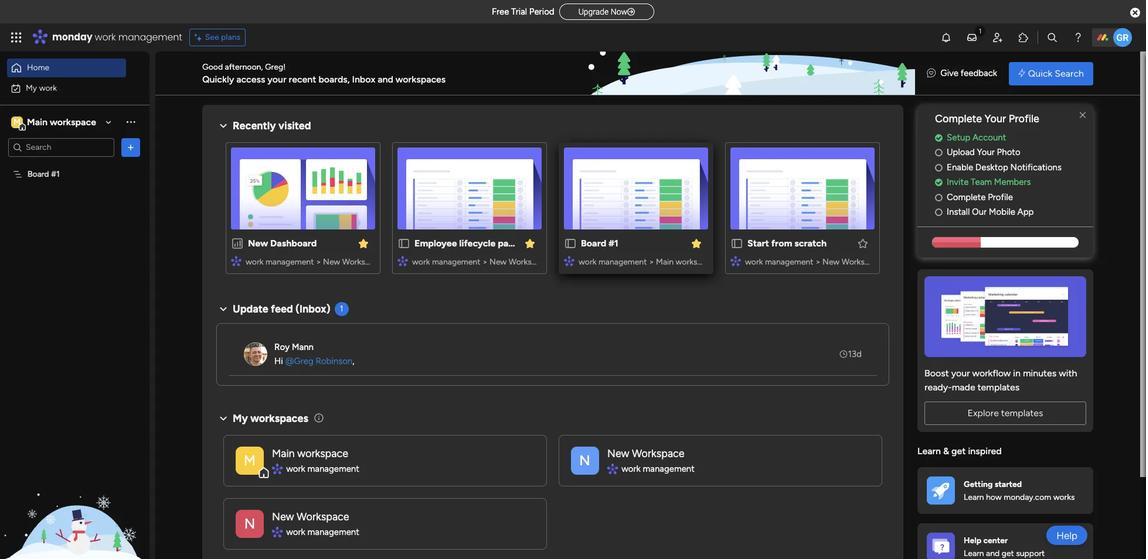 Task type: describe. For each thing, give the bounding box(es) containing it.
v2 bolt switch image
[[1018, 67, 1025, 80]]

setup account
[[947, 132, 1006, 143]]

center
[[983, 536, 1008, 546]]

v2 user feedback image
[[927, 67, 936, 80]]

home button
[[7, 59, 126, 77]]

public board image for start from scratch
[[731, 237, 743, 250]]

in
[[1013, 368, 1021, 379]]

desktop
[[976, 162, 1008, 173]]

help center learn and get support
[[964, 536, 1045, 559]]

free trial period
[[492, 6, 554, 17]]

complete for complete your profile
[[935, 113, 982, 125]]

close my workspaces image
[[216, 412, 230, 426]]

start
[[748, 238, 769, 249]]

1 horizontal spatial new workspace
[[607, 448, 685, 461]]

complete your profile
[[935, 113, 1040, 125]]

dapulse close image
[[1130, 7, 1140, 19]]

setup account link
[[935, 131, 1093, 144]]

0 vertical spatial learn
[[918, 446, 941, 457]]

1 vertical spatial main workspace
[[272, 448, 348, 461]]

workspace selection element
[[11, 115, 98, 130]]

0 vertical spatial n
[[580, 452, 591, 469]]

> for dashboard
[[316, 257, 321, 267]]

getting
[[964, 480, 993, 490]]

my work
[[26, 83, 57, 93]]

remove from favorites image for board #1
[[691, 238, 702, 249]]

> for from
[[815, 257, 821, 267]]

our
[[972, 207, 987, 218]]

1 vertical spatial new workspace
[[272, 511, 349, 524]]

give
[[941, 68, 959, 79]]

mobile
[[989, 207, 1015, 218]]

upload
[[947, 147, 975, 158]]

dapulse rightstroke image
[[627, 8, 635, 16]]

public dashboard image
[[231, 237, 244, 250]]

feedback
[[961, 68, 997, 79]]

board #1 list box
[[0, 162, 150, 342]]

2 vertical spatial workspace
[[297, 448, 348, 461]]

works
[[1053, 493, 1075, 503]]

roy mann
[[274, 342, 314, 353]]

good
[[202, 62, 223, 72]]

monday
[[52, 30, 92, 44]]

help center element
[[918, 524, 1093, 560]]

learn for help
[[964, 549, 984, 559]]

period
[[529, 6, 554, 17]]

feed
[[271, 303, 293, 316]]

enable
[[947, 162, 973, 173]]

0 horizontal spatial n
[[244, 516, 255, 533]]

quick
[[1028, 68, 1053, 79]]

started
[[995, 480, 1022, 490]]

visited
[[278, 120, 311, 133]]

help image
[[1072, 32, 1084, 43]]

search everything image
[[1047, 32, 1058, 43]]

good afternoon, greg! quickly access your recent boards, inbox and workspaces
[[202, 62, 446, 85]]

public board image for employee lifecycle packages
[[398, 237, 410, 250]]

update
[[233, 303, 268, 316]]

boost your workflow in minutes with ready-made templates
[[925, 368, 1077, 393]]

work inside button
[[39, 83, 57, 93]]

1 vertical spatial workspaces
[[250, 413, 308, 426]]

packages
[[498, 238, 539, 249]]

inbox
[[352, 74, 375, 85]]

getting started element
[[918, 468, 1093, 515]]

monday.com
[[1004, 493, 1051, 503]]

upload your photo link
[[935, 146, 1093, 159]]

select product image
[[11, 32, 22, 43]]

main inside quick search results list box
[[656, 257, 674, 267]]

workflow
[[972, 368, 1011, 379]]

access
[[236, 74, 265, 85]]

quick search results list box
[[216, 133, 889, 288]]

options image
[[125, 142, 137, 153]]

complete profile link
[[935, 191, 1093, 204]]

recently
[[233, 120, 276, 133]]

help for help center learn and get support
[[964, 536, 982, 546]]

quick search
[[1028, 68, 1084, 79]]

recent
[[289, 74, 316, 85]]

now
[[611, 7, 627, 16]]

2 vertical spatial main
[[272, 448, 295, 461]]

upgrade now
[[578, 7, 627, 16]]

#1 inside 'board #1' list box
[[51, 169, 60, 179]]

workspace inside quick search results list box
[[676, 257, 715, 267]]

from
[[771, 238, 792, 249]]

inspired
[[968, 446, 1002, 457]]

lottie animation image for bottom lottie animation element
[[0, 441, 150, 560]]

roy mann image
[[244, 343, 267, 366]]

lifecycle
[[459, 238, 496, 249]]

boost
[[925, 368, 949, 379]]

1 horizontal spatial m
[[244, 452, 256, 469]]

explore templates button
[[925, 402, 1086, 426]]

update feed (inbox)
[[233, 303, 330, 316]]

check circle image
[[935, 134, 943, 142]]

afternoon,
[[225, 62, 263, 72]]

my workspaces
[[233, 413, 308, 426]]

lottie animation image for topmost lottie animation element
[[586, 52, 915, 96]]

monday work management
[[52, 30, 182, 44]]

templates inside boost your workflow in minutes with ready-made templates
[[978, 382, 1020, 393]]

dashboard
[[270, 238, 317, 249]]

board #1 inside quick search results list box
[[581, 238, 618, 249]]

upload your photo
[[947, 147, 1021, 158]]

circle o image for complete
[[935, 193, 943, 202]]

learn & get inspired
[[918, 446, 1002, 457]]

start from scratch
[[748, 238, 827, 249]]

scratch
[[795, 238, 827, 249]]

my for my work
[[26, 83, 37, 93]]

0 vertical spatial profile
[[1009, 113, 1040, 125]]

1
[[340, 304, 343, 314]]

board inside quick search results list box
[[581, 238, 606, 249]]

learn for getting
[[964, 493, 984, 503]]

workspace for new dashboard
[[342, 257, 383, 267]]

my for my workspaces
[[233, 413, 248, 426]]

circle o image
[[935, 149, 943, 157]]

enable desktop notifications link
[[935, 161, 1093, 174]]

invite team members link
[[935, 176, 1093, 189]]

work management > new workspace for lifecycle
[[412, 257, 550, 267]]

> for #1
[[649, 257, 654, 267]]

#1 inside quick search results list box
[[609, 238, 618, 249]]

members
[[994, 177, 1031, 188]]

close recently visited image
[[216, 119, 230, 133]]



Task type: vqa. For each thing, say whether or not it's contained in the screenshot.
V2 Bolt Switch Image
yes



Task type: locate. For each thing, give the bounding box(es) containing it.
employee
[[415, 238, 457, 249]]

help inside help center learn and get support
[[964, 536, 982, 546]]

0 vertical spatial your
[[985, 113, 1006, 125]]

home
[[27, 63, 49, 73]]

#1 down search in workspace field in the left of the page
[[51, 169, 60, 179]]

main workspace inside the workspace selection element
[[27, 116, 96, 128]]

get down center
[[1002, 549, 1014, 559]]

inbox image
[[966, 32, 978, 43]]

your down the greg!
[[268, 74, 287, 85]]

apps image
[[1018, 32, 1030, 43]]

2 public board image from the left
[[731, 237, 743, 250]]

0 horizontal spatial remove from favorites image
[[358, 238, 369, 249]]

0 horizontal spatial workspaces
[[250, 413, 308, 426]]

your up account
[[985, 113, 1006, 125]]

and down center
[[986, 549, 1000, 559]]

employee lifecycle packages
[[415, 238, 539, 249]]

help down works
[[1057, 530, 1078, 542]]

2 vertical spatial circle o image
[[935, 208, 943, 217]]

1 public board image from the left
[[398, 237, 410, 250]]

public board image left the employee
[[398, 237, 410, 250]]

2 vertical spatial learn
[[964, 549, 984, 559]]

0 vertical spatial get
[[952, 446, 966, 457]]

0 vertical spatial your
[[268, 74, 287, 85]]

install
[[947, 207, 970, 218]]

1 horizontal spatial my
[[233, 413, 248, 426]]

0 vertical spatial workspace
[[50, 116, 96, 128]]

explore templates
[[968, 408, 1043, 419]]

0 horizontal spatial main
[[27, 116, 48, 128]]

&
[[943, 446, 949, 457]]

3 work management > new workspace from the left
[[745, 257, 883, 267]]

1 horizontal spatial board #1
[[581, 238, 618, 249]]

quick search button
[[1009, 62, 1093, 85]]

learn down center
[[964, 549, 984, 559]]

circle o image down check circle icon
[[935, 193, 943, 202]]

public board image left start
[[731, 237, 743, 250]]

workspace image
[[11, 116, 23, 129], [236, 447, 264, 475], [571, 447, 599, 475], [236, 510, 264, 539]]

#1 up work management > main workspace
[[609, 238, 618, 249]]

0 horizontal spatial #1
[[51, 169, 60, 179]]

1 vertical spatial my
[[233, 413, 248, 426]]

1 vertical spatial lottie animation element
[[0, 441, 150, 560]]

my inside button
[[26, 83, 37, 93]]

lottie animation element
[[586, 52, 915, 96], [0, 441, 150, 560]]

learn inside getting started learn how monday.com works
[[964, 493, 984, 503]]

1 vertical spatial m
[[244, 452, 256, 469]]

4 > from the left
[[815, 257, 821, 267]]

templates inside button
[[1001, 408, 1043, 419]]

new dashboard
[[248, 238, 317, 249]]

0 horizontal spatial board #1
[[28, 169, 60, 179]]

dapulse x slim image
[[1076, 108, 1090, 123]]

2 horizontal spatial remove from favorites image
[[691, 238, 702, 249]]

circle o image for enable
[[935, 163, 943, 172]]

1 horizontal spatial lottie animation image
[[586, 52, 915, 96]]

0 vertical spatial #1
[[51, 169, 60, 179]]

my
[[26, 83, 37, 93], [233, 413, 248, 426]]

work management > new workspace down dashboard
[[246, 257, 383, 267]]

1 work management > new workspace from the left
[[246, 257, 383, 267]]

work management > new workspace for from
[[745, 257, 883, 267]]

1 vertical spatial templates
[[1001, 408, 1043, 419]]

0 vertical spatial and
[[378, 74, 393, 85]]

work
[[95, 30, 116, 44], [39, 83, 57, 93], [246, 257, 264, 267], [412, 257, 430, 267], [579, 257, 597, 267], [745, 257, 763, 267], [286, 464, 305, 475], [622, 464, 641, 475], [286, 528, 305, 538]]

team
[[971, 177, 992, 188]]

1 vertical spatial workspace
[[676, 257, 715, 267]]

0 horizontal spatial get
[[952, 446, 966, 457]]

1 horizontal spatial work management > new workspace
[[412, 257, 550, 267]]

workspace for start from scratch
[[842, 257, 883, 267]]

profile up setup account link
[[1009, 113, 1040, 125]]

search
[[1055, 68, 1084, 79]]

0 vertical spatial board #1
[[28, 169, 60, 179]]

upgrade now link
[[559, 3, 654, 20]]

check circle image
[[935, 178, 943, 187]]

complete up install
[[947, 192, 986, 203]]

workspace options image
[[125, 116, 137, 128]]

0 horizontal spatial my
[[26, 83, 37, 93]]

templates
[[978, 382, 1020, 393], [1001, 408, 1043, 419]]

your inside good afternoon, greg! quickly access your recent boards, inbox and workspaces
[[268, 74, 287, 85]]

1 vertical spatial n
[[244, 516, 255, 533]]

board right public board icon
[[581, 238, 606, 249]]

3 remove from favorites image from the left
[[691, 238, 702, 249]]

1 horizontal spatial lottie animation element
[[586, 52, 915, 96]]

0 horizontal spatial and
[[378, 74, 393, 85]]

workspaces inside good afternoon, greg! quickly access your recent boards, inbox and workspaces
[[396, 74, 446, 85]]

0 vertical spatial new workspace
[[607, 448, 685, 461]]

board #1
[[28, 169, 60, 179], [581, 238, 618, 249]]

1 vertical spatial circle o image
[[935, 193, 943, 202]]

explore
[[968, 408, 999, 419]]

management
[[118, 30, 182, 44], [266, 257, 314, 267], [432, 257, 480, 267], [599, 257, 647, 267], [765, 257, 813, 267], [308, 464, 359, 475], [643, 464, 695, 475], [308, 528, 359, 538]]

option
[[0, 164, 150, 166]]

circle o image up check circle icon
[[935, 163, 943, 172]]

work management > new workspace
[[246, 257, 383, 267], [412, 257, 550, 267], [745, 257, 883, 267]]

notifications image
[[940, 32, 952, 43]]

invite
[[947, 177, 969, 188]]

your
[[985, 113, 1006, 125], [977, 147, 995, 158]]

1 horizontal spatial public board image
[[731, 237, 743, 250]]

#1
[[51, 169, 60, 179], [609, 238, 618, 249]]

my down home
[[26, 83, 37, 93]]

board #1 right public board icon
[[581, 238, 618, 249]]

account
[[973, 132, 1006, 143]]

new workspace
[[607, 448, 685, 461], [272, 511, 349, 524]]

1 vertical spatial main
[[656, 257, 674, 267]]

get right &
[[952, 446, 966, 457]]

0 vertical spatial lottie animation image
[[586, 52, 915, 96]]

circle o image inside the enable desktop notifications link
[[935, 163, 943, 172]]

board #1 down search in workspace field in the left of the page
[[28, 169, 60, 179]]

close update feed (inbox) image
[[216, 303, 230, 317]]

upgrade
[[578, 7, 609, 16]]

remove from favorites image
[[358, 238, 369, 249], [524, 238, 536, 249], [691, 238, 702, 249]]

m inside 'workspace' icon
[[14, 117, 20, 127]]

your inside boost your workflow in minutes with ready-made templates
[[951, 368, 970, 379]]

workspace
[[50, 116, 96, 128], [676, 257, 715, 267], [297, 448, 348, 461]]

work management > new workspace down lifecycle
[[412, 257, 550, 267]]

main workspace down my workspaces
[[272, 448, 348, 461]]

0 vertical spatial lottie animation element
[[586, 52, 915, 96]]

1 horizontal spatial get
[[1002, 549, 1014, 559]]

1 horizontal spatial help
[[1057, 530, 1078, 542]]

work management
[[286, 464, 359, 475], [622, 464, 695, 475], [286, 528, 359, 538]]

2 > from the left
[[482, 257, 488, 267]]

1 horizontal spatial #1
[[609, 238, 618, 249]]

circle o image inside install our mobile app link
[[935, 208, 943, 217]]

1 horizontal spatial workspaces
[[396, 74, 446, 85]]

greg robinson image
[[1113, 28, 1132, 47]]

3 circle o image from the top
[[935, 208, 943, 217]]

get
[[952, 446, 966, 457], [1002, 549, 1014, 559]]

your up made
[[951, 368, 970, 379]]

public board image
[[564, 237, 577, 250]]

templates image image
[[928, 277, 1083, 358]]

trial
[[511, 6, 527, 17]]

app
[[1018, 207, 1034, 218]]

getting started learn how monday.com works
[[964, 480, 1075, 503]]

0 horizontal spatial lottie animation image
[[0, 441, 150, 560]]

mann
[[292, 342, 314, 353]]

0 vertical spatial board
[[28, 169, 49, 179]]

profile
[[1009, 113, 1040, 125], [988, 192, 1013, 203]]

0 vertical spatial main workspace
[[27, 116, 96, 128]]

quickly
[[202, 74, 234, 85]]

13d
[[848, 349, 862, 360]]

help button
[[1047, 527, 1088, 546]]

1 horizontal spatial your
[[951, 368, 970, 379]]

help for help
[[1057, 530, 1078, 542]]

m
[[14, 117, 20, 127], [244, 452, 256, 469]]

1 vertical spatial your
[[951, 368, 970, 379]]

give feedback
[[941, 68, 997, 79]]

new
[[248, 238, 268, 249], [323, 257, 340, 267], [490, 257, 507, 267], [823, 257, 840, 267], [607, 448, 629, 461], [272, 511, 294, 524]]

0 vertical spatial my
[[26, 83, 37, 93]]

0 vertical spatial main
[[27, 116, 48, 128]]

workspace for employee lifecycle packages
[[509, 257, 550, 267]]

1 vertical spatial complete
[[947, 192, 986, 203]]

2 work management > new workspace from the left
[[412, 257, 550, 267]]

0 vertical spatial circle o image
[[935, 163, 943, 172]]

workspace image inside the workspace selection element
[[11, 116, 23, 129]]

0 horizontal spatial your
[[268, 74, 287, 85]]

see plans button
[[189, 29, 246, 46]]

remove from favorites image for new dashboard
[[358, 238, 369, 249]]

0 horizontal spatial main workspace
[[27, 116, 96, 128]]

board #1 inside list box
[[28, 169, 60, 179]]

1 circle o image from the top
[[935, 163, 943, 172]]

your
[[268, 74, 287, 85], [951, 368, 970, 379]]

support
[[1016, 549, 1045, 559]]

1 vertical spatial get
[[1002, 549, 1014, 559]]

help
[[1057, 530, 1078, 542], [964, 536, 982, 546]]

0 horizontal spatial work management > new workspace
[[246, 257, 383, 267]]

your for upload
[[977, 147, 995, 158]]

complete profile
[[947, 192, 1013, 203]]

work management > new workspace down 'scratch'
[[745, 257, 883, 267]]

0 horizontal spatial workspace
[[50, 116, 96, 128]]

profile up mobile
[[988, 192, 1013, 203]]

main workspace
[[27, 116, 96, 128], [272, 448, 348, 461]]

1 vertical spatial board #1
[[581, 238, 618, 249]]

> for lifecycle
[[482, 257, 488, 267]]

with
[[1059, 368, 1077, 379]]

lottie animation image
[[586, 52, 915, 96], [0, 441, 150, 560]]

2 remove from favorites image from the left
[[524, 238, 536, 249]]

0 horizontal spatial lottie animation element
[[0, 441, 150, 560]]

main workspace up search in workspace field in the left of the page
[[27, 116, 96, 128]]

work management > new workspace for dashboard
[[246, 257, 383, 267]]

2 horizontal spatial workspace
[[676, 257, 715, 267]]

1 vertical spatial lottie animation image
[[0, 441, 150, 560]]

how
[[986, 493, 1002, 503]]

remove from favorites image for employee lifecycle packages
[[524, 238, 536, 249]]

invite team members
[[947, 177, 1031, 188]]

1 horizontal spatial workspace
[[297, 448, 348, 461]]

and inside help center learn and get support
[[986, 549, 1000, 559]]

circle o image for install
[[935, 208, 943, 217]]

enable desktop notifications
[[947, 162, 1062, 173]]

made
[[952, 382, 975, 393]]

plans
[[221, 32, 240, 42]]

free
[[492, 6, 509, 17]]

0 horizontal spatial new workspace
[[272, 511, 349, 524]]

circle o image left install
[[935, 208, 943, 217]]

invite members image
[[992, 32, 1004, 43]]

templates right explore
[[1001, 408, 1043, 419]]

circle o image
[[935, 163, 943, 172], [935, 193, 943, 202], [935, 208, 943, 217]]

and
[[378, 74, 393, 85], [986, 549, 1000, 559]]

1 vertical spatial your
[[977, 147, 995, 158]]

0 vertical spatial complete
[[935, 113, 982, 125]]

main
[[27, 116, 48, 128], [656, 257, 674, 267], [272, 448, 295, 461]]

boards,
[[319, 74, 350, 85]]

ready-
[[925, 382, 952, 393]]

your for complete
[[985, 113, 1006, 125]]

my right close my workspaces image
[[233, 413, 248, 426]]

1 horizontal spatial remove from favorites image
[[524, 238, 536, 249]]

1 > from the left
[[316, 257, 321, 267]]

help inside button
[[1057, 530, 1078, 542]]

workspaces right inbox
[[396, 74, 446, 85]]

get inside help center learn and get support
[[1002, 549, 1014, 559]]

0 horizontal spatial board
[[28, 169, 49, 179]]

install our mobile app
[[947, 207, 1034, 218]]

public board image
[[398, 237, 410, 250], [731, 237, 743, 250]]

0 vertical spatial m
[[14, 117, 20, 127]]

2 circle o image from the top
[[935, 193, 943, 202]]

workspaces right close my workspaces image
[[250, 413, 308, 426]]

and right inbox
[[378, 74, 393, 85]]

0 vertical spatial workspaces
[[396, 74, 446, 85]]

2 horizontal spatial main
[[656, 257, 674, 267]]

photo
[[997, 147, 1021, 158]]

minutes
[[1023, 368, 1057, 379]]

Search in workspace field
[[25, 141, 98, 154]]

0 vertical spatial templates
[[978, 382, 1020, 393]]

1 vertical spatial board
[[581, 238, 606, 249]]

main inside the workspace selection element
[[27, 116, 48, 128]]

1 image
[[975, 24, 986, 37]]

>
[[316, 257, 321, 267], [482, 257, 488, 267], [649, 257, 654, 267], [815, 257, 821, 267]]

0 horizontal spatial help
[[964, 536, 982, 546]]

setup
[[947, 132, 971, 143]]

0 horizontal spatial m
[[14, 117, 20, 127]]

help left center
[[964, 536, 982, 546]]

learn inside help center learn and get support
[[964, 549, 984, 559]]

see
[[205, 32, 219, 42]]

and inside good afternoon, greg! quickly access your recent boards, inbox and workspaces
[[378, 74, 393, 85]]

workspace
[[342, 257, 383, 267], [509, 257, 550, 267], [842, 257, 883, 267], [632, 448, 685, 461], [297, 511, 349, 524]]

your inside "link"
[[977, 147, 995, 158]]

install our mobile app link
[[935, 206, 1093, 219]]

1 horizontal spatial main
[[272, 448, 295, 461]]

work management > main workspace
[[579, 257, 715, 267]]

1 horizontal spatial main workspace
[[272, 448, 348, 461]]

add to favorites image
[[857, 238, 869, 249]]

2 horizontal spatial work management > new workspace
[[745, 257, 883, 267]]

templates down workflow
[[978, 382, 1020, 393]]

3 > from the left
[[649, 257, 654, 267]]

learn left &
[[918, 446, 941, 457]]

complete
[[935, 113, 982, 125], [947, 192, 986, 203]]

board inside list box
[[28, 169, 49, 179]]

1 horizontal spatial and
[[986, 549, 1000, 559]]

1 vertical spatial #1
[[609, 238, 618, 249]]

notifications
[[1011, 162, 1062, 173]]

circle o image inside the complete profile link
[[935, 193, 943, 202]]

see plans
[[205, 32, 240, 42]]

1 horizontal spatial n
[[580, 452, 591, 469]]

1 vertical spatial profile
[[988, 192, 1013, 203]]

1 remove from favorites image from the left
[[358, 238, 369, 249]]

0 horizontal spatial public board image
[[398, 237, 410, 250]]

roy
[[274, 342, 290, 353]]

board down search in workspace field in the left of the page
[[28, 169, 49, 179]]

1 horizontal spatial board
[[581, 238, 606, 249]]

your down account
[[977, 147, 995, 158]]

1 vertical spatial and
[[986, 549, 1000, 559]]

learn down "getting"
[[964, 493, 984, 503]]

1 vertical spatial learn
[[964, 493, 984, 503]]

complete up the setup
[[935, 113, 982, 125]]

complete for complete profile
[[947, 192, 986, 203]]



